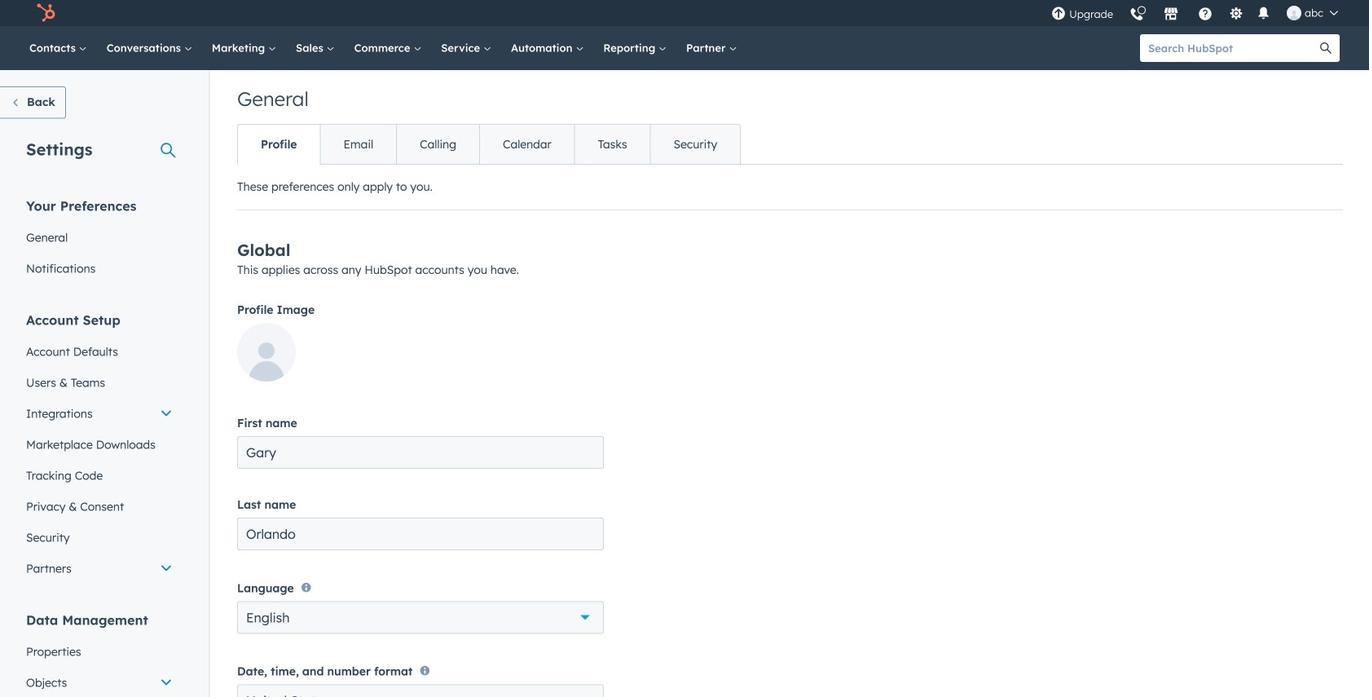 Task type: describe. For each thing, give the bounding box(es) containing it.
account setup element
[[16, 311, 183, 584]]

data management element
[[16, 611, 183, 697]]



Task type: locate. For each thing, give the bounding box(es) containing it.
gary orlando image
[[1287, 6, 1302, 20]]

navigation
[[237, 124, 741, 165]]

None text field
[[237, 436, 604, 469], [237, 518, 604, 550], [237, 436, 604, 469], [237, 518, 604, 550]]

menu
[[1044, 0, 1350, 26]]

Search HubSpot search field
[[1141, 34, 1313, 62]]

your preferences element
[[16, 197, 183, 284]]

marketplaces image
[[1164, 7, 1179, 22]]



Task type: vqa. For each thing, say whether or not it's contained in the screenshot.
One-time fee
no



